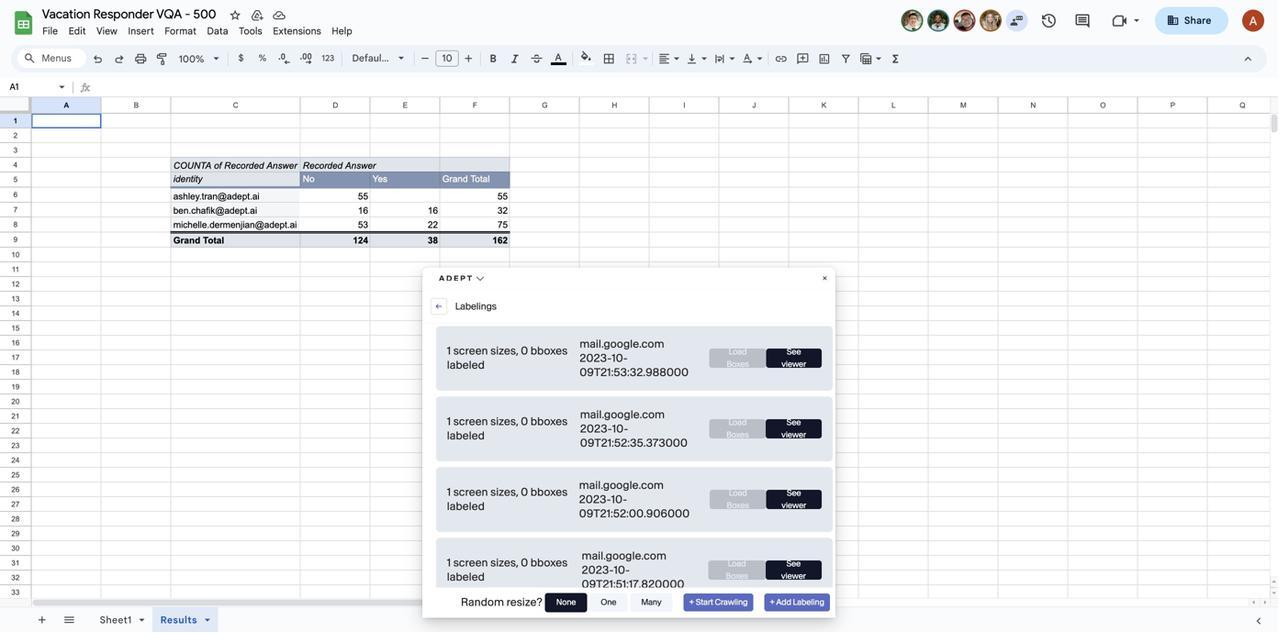 Task type: vqa. For each thing, say whether or not it's contained in the screenshot.
NBR HEADS UP: Gentrack executive remuneration plan criticised by shareholders -
no



Task type: describe. For each thing, give the bounding box(es) containing it.
spelling:
[[88, 509, 142, 525]]

advanced search options image
[[852, 10, 889, 47]]

0 vertical spatial external
[[432, 341, 483, 357]]

filters and blocked addresses link
[[395, 113, 577, 129]]

gmail image
[[59, 11, 159, 48]]

hover for disable
[[385, 165, 421, 181]]

themes
[[1066, 113, 1114, 129]]

(use
[[88, 279, 111, 293]]

serif
[[361, 269, 390, 285]]

autocorrect:
[[88, 565, 168, 581]]

on down the spelling suggestions off
[[414, 565, 430, 581]]

and for pop/imap
[[663, 113, 686, 129]]

when
[[664, 397, 696, 413]]

labels link
[[150, 113, 190, 129]]

"send for hide
[[367, 221, 404, 237]]

2 horizontal spatial dynamic
[[732, 359, 781, 375]]

snooze
[[812, 147, 854, 163]]

blocked
[[462, 113, 510, 129]]

mark
[[705, 147, 734, 163]]

Hide "Send & Archive" button in reply radio
[[316, 223, 328, 237]]

forwarding and pop/imap link
[[591, 113, 750, 129]]

autocorrect for autocorrect off
[[335, 583, 411, 599]]

dynamic email: learn more
[[88, 397, 184, 431]]

option
[[612, 359, 650, 375]]

available.
[[699, 397, 754, 413]]

0 vertical spatial images
[[487, 341, 531, 357]]

2 horizontal spatial the
[[287, 279, 303, 293]]

meet
[[890, 113, 921, 129]]

sans serif option
[[325, 268, 399, 286]]

accounts and import link
[[253, 113, 380, 129]]

forwarding
[[591, 113, 660, 129]]

displaying
[[406, 359, 470, 375]]

on up the spelling suggestions off
[[468, 509, 483, 525]]

advanced link
[[935, 113, 996, 129]]

chat and meet link
[[831, 113, 921, 129]]

general
[[88, 113, 136, 129]]

labels
[[150, 113, 190, 129]]

what
[[362, 298, 388, 313]]

- up ask before displaying external images - this option also disables dynamic email.
[[535, 341, 541, 357]]

actions for enable
[[420, 147, 467, 163]]

ask
[[335, 359, 358, 375]]

1 horizontal spatial text
[[226, 298, 245, 312]]

show
[[335, 203, 369, 219]]

archive" for hide
[[420, 221, 474, 237]]

1 vertical spatial this
[[585, 359, 609, 375]]

& for hide
[[408, 221, 417, 237]]

always
[[335, 341, 380, 357]]

hide
[[335, 221, 364, 237]]

autocorrect on
[[335, 565, 430, 581]]

archive,
[[613, 147, 659, 163]]

reset
[[140, 298, 166, 312]]

default
[[88, 259, 134, 275]]

filters and blocked addresses
[[395, 113, 577, 129]]

email:
[[146, 397, 184, 413]]

in for show "send & archive" button in reply
[[527, 203, 539, 219]]

1 horizontal spatial the
[[168, 298, 185, 312]]

formatting'
[[178, 279, 233, 293]]

2 vertical spatial off
[[414, 583, 432, 599]]

0 horizontal spatial dynamic
[[381, 397, 435, 413]]

grammar suggestions on
[[335, 453, 492, 469]]

default text style: (use the 'remove formatting' button on the toolbar to reset the default text style)
[[88, 259, 303, 312]]

accounts
[[253, 113, 310, 129]]

ask before displaying external images - this option also disables dynamic email.
[[335, 359, 819, 375]]

offline
[[1011, 113, 1052, 129]]

actions:
[[129, 147, 179, 163]]

read,
[[754, 147, 784, 163]]

gain
[[525, 147, 550, 163]]

1 vertical spatial images
[[528, 359, 573, 375]]

like.
[[519, 298, 540, 313]]

learn inside send and archive: learn more
[[88, 221, 122, 237]]

general link
[[88, 113, 136, 129]]

Search mail text field
[[275, 20, 808, 39]]

formatting options toolbar
[[321, 260, 686, 294]]

send
[[88, 203, 120, 219]]

archive" for show
[[426, 203, 479, 219]]

on left hover.
[[908, 147, 923, 163]]

delete,
[[662, 147, 701, 163]]

& for show
[[413, 203, 423, 219]]

main menu image
[[22, 18, 44, 40]]

autocorrect off
[[335, 583, 432, 599]]

accounts and import
[[253, 113, 380, 129]]

grammar for grammar suggestions on
[[335, 453, 394, 469]]

1 vertical spatial external
[[473, 359, 525, 375]]

- inside enable dynamic email - display dynamic email content when available. developer settings
[[475, 397, 481, 413]]

send and archive: learn more
[[88, 203, 202, 237]]

suggestions for grammar suggestions off
[[397, 471, 473, 487]]

grammar:
[[88, 453, 151, 469]]

quickly
[[479, 147, 522, 163]]

settings image
[[1152, 18, 1174, 40]]

chat and meet
[[831, 113, 921, 129]]

0 vertical spatial this
[[325, 298, 347, 313]]

controls
[[858, 147, 905, 163]]

hover.
[[926, 147, 961, 163]]

access
[[553, 147, 594, 163]]

content
[[617, 397, 661, 413]]

spelling suggestions off
[[335, 527, 485, 543]]

disable
[[335, 165, 382, 181]]

Ask before displaying external images radio
[[316, 361, 328, 375]]

display
[[383, 341, 428, 357]]

email.
[[784, 359, 819, 375]]

default
[[188, 298, 223, 312]]

suggestions for spelling suggestions on
[[389, 509, 465, 525]]

enable hover actions - quickly gain access to archive, delete, mark as read, and snooze controls on hover.
[[335, 147, 961, 163]]

- left option
[[577, 359, 582, 375]]

show "send & archive" button in reply
[[335, 203, 574, 219]]

body
[[419, 298, 446, 313]]

add-ons link
[[765, 113, 817, 129]]

1 horizontal spatial dynamic
[[530, 397, 579, 413]]

enable for enable hover actions
[[335, 147, 378, 163]]

look
[[493, 298, 516, 313]]

off for spelling suggestions off
[[468, 527, 485, 543]]

in for hide "send & archive" button in reply
[[522, 221, 533, 237]]

import
[[340, 113, 380, 129]]

Enable hover actions radio
[[316, 149, 328, 163]]

forwarding and pop/imap
[[591, 113, 750, 129]]

button for show "send & archive" button in reply
[[482, 203, 524, 219]]



Task type: locate. For each thing, give the bounding box(es) containing it.
-
[[470, 147, 476, 163], [535, 341, 541, 357], [577, 359, 582, 375], [475, 397, 481, 413]]

- left display
[[475, 397, 481, 413]]

spelling for spelling suggestions on
[[335, 509, 386, 525]]

1 vertical spatial button
[[477, 221, 518, 237]]

before
[[362, 359, 402, 375]]

reply
[[542, 203, 574, 219], [536, 221, 568, 237]]

1 horizontal spatial this
[[585, 359, 609, 375]]

learn down the send
[[88, 221, 122, 237]]

this left is
[[325, 298, 347, 313]]

sans serif
[[329, 269, 390, 285]]

1 grammar from the top
[[335, 453, 394, 469]]

text left style)
[[226, 298, 245, 312]]

the right reset
[[168, 298, 185, 312]]

and for meet
[[864, 113, 887, 129]]

learn more link for and
[[88, 221, 155, 237]]

learn more link for email:
[[88, 415, 155, 431]]

0 vertical spatial to
[[598, 147, 609, 163]]

button
[[482, 203, 524, 219], [477, 221, 518, 237], [236, 279, 269, 293]]

pop/imap
[[689, 113, 750, 129]]

reply up formatting options toolbar
[[536, 221, 568, 237]]

learn more link up ask before displaying external images - this option also disables dynamic email.
[[544, 341, 611, 357]]

grammar right grammar suggestions off option
[[335, 471, 394, 487]]

archive" up hide "send & archive" button in reply
[[426, 203, 479, 219]]

enable up disable
[[335, 147, 378, 163]]

dynamic left email.
[[732, 359, 781, 375]]

and for import
[[313, 113, 336, 129]]

1 horizontal spatial email
[[582, 397, 613, 413]]

this left option
[[585, 359, 609, 375]]

suggestions for grammar suggestions on
[[397, 453, 473, 469]]

actions up disable hover actions in the left top of the page
[[420, 147, 467, 163]]

1 vertical spatial learn more link
[[544, 341, 611, 357]]

spelling right spelling suggestions on option
[[335, 509, 386, 525]]

images up enable dynamic email - display dynamic email content when available. developer settings
[[528, 359, 573, 375]]

enable dynamic email - display dynamic email content when available. developer settings
[[316, 397, 754, 431]]

button up style)
[[236, 279, 269, 293]]

2 grammar from the top
[[335, 471, 394, 487]]

more inside send and archive: learn more
[[125, 221, 155, 237]]

1 vertical spatial hover
[[385, 165, 421, 181]]

& up hide "send & archive" button in reply
[[413, 203, 423, 219]]

and right read,
[[787, 147, 809, 163]]

Autocorrect off radio
[[316, 585, 328, 599]]

Spelling suggestions off radio
[[316, 529, 328, 543]]

archive:
[[150, 203, 202, 219]]

spelling
[[335, 509, 386, 525], [335, 527, 386, 543]]

1 vertical spatial &
[[408, 221, 417, 237]]

external up displaying
[[432, 341, 483, 357]]

autocorrect up autocorrect off
[[335, 565, 411, 581]]

learn more link down the dynamic
[[88, 415, 155, 431]]

- left quickly
[[470, 147, 476, 163]]

0 vertical spatial off
[[476, 471, 493, 487]]

0 vertical spatial grammar
[[335, 453, 394, 469]]

button inside default text style: (use the 'remove formatting' button on the toolbar to reset the default text style)
[[236, 279, 269, 293]]

on down display
[[476, 453, 492, 469]]

also
[[653, 359, 677, 375]]

0 horizontal spatial text
[[138, 259, 163, 275]]

and left import
[[313, 113, 336, 129]]

Autocorrect on radio
[[316, 567, 328, 581]]

1 enable from the top
[[335, 147, 378, 163]]

more
[[125, 221, 155, 237], [581, 341, 611, 357], [125, 415, 155, 431]]

0 vertical spatial more
[[125, 221, 155, 237]]

navigation
[[0, 0, 220, 633]]

this
[[325, 298, 347, 313], [585, 359, 609, 375]]

on
[[908, 147, 923, 163], [271, 279, 284, 293], [476, 453, 492, 469], [468, 509, 483, 525], [414, 565, 430, 581]]

2 vertical spatial button
[[236, 279, 269, 293]]

autocorrect
[[335, 565, 411, 581], [335, 583, 411, 599]]

to left reset
[[127, 298, 137, 312]]

dynamic
[[88, 397, 143, 413]]

1 vertical spatial learn
[[544, 341, 577, 357]]

images down look
[[487, 341, 531, 357]]

support image
[[1111, 18, 1133, 40]]

1 vertical spatial reply
[[536, 221, 568, 237]]

toolbar
[[88, 298, 124, 312]]

2 vertical spatial learn
[[88, 415, 122, 431]]

1 vertical spatial spelling
[[335, 527, 386, 543]]

offline link
[[1011, 113, 1052, 129]]

1 spelling from the top
[[335, 509, 386, 525]]

0 vertical spatial autocorrect
[[335, 565, 411, 581]]

hide "send & archive" button in reply
[[335, 221, 568, 237]]

& down show "send & archive" button in reply
[[408, 221, 417, 237]]

learn down the dynamic
[[88, 415, 122, 431]]

to right access
[[598, 147, 609, 163]]

advanced
[[935, 113, 996, 129]]

Show "Send & Archive" button in reply radio
[[316, 205, 328, 219]]

enable
[[335, 147, 378, 163], [335, 397, 378, 413]]

inbox link
[[205, 113, 238, 129]]

in up formatting options toolbar
[[522, 221, 533, 237]]

dynamic up settings
[[381, 397, 435, 413]]

archive"
[[426, 203, 479, 219], [420, 221, 474, 237]]

disable hover actions
[[335, 165, 471, 181]]

learn more link down the send
[[88, 221, 155, 237]]

0 vertical spatial learn more link
[[88, 221, 155, 237]]

the
[[114, 279, 131, 293], [287, 279, 303, 293], [168, 298, 185, 312]]

0 vertical spatial in
[[527, 203, 539, 219]]

will
[[473, 298, 490, 313]]

is
[[350, 298, 359, 313]]

developer
[[316, 415, 375, 431]]

and right filters
[[435, 113, 458, 129]]

1 vertical spatial actions
[[425, 165, 471, 181]]

more up ask before displaying external images - this option also disables dynamic email.
[[581, 341, 611, 357]]

spelling for spelling suggestions off
[[335, 527, 386, 543]]

suggestions up the spelling suggestions off
[[389, 509, 465, 525]]

the down default
[[114, 279, 131, 293]]

learn inside dynamic email: learn more
[[88, 415, 122, 431]]

'remove
[[133, 279, 176, 293]]

and inside send and archive: learn more
[[123, 203, 147, 219]]

search mail image
[[241, 13, 274, 46]]

0 horizontal spatial to
[[127, 298, 137, 312]]

add-ons
[[765, 113, 817, 129]]

text
[[138, 259, 163, 275], [226, 298, 245, 312], [449, 298, 470, 313]]

chat
[[831, 113, 861, 129]]

and right chat
[[864, 113, 887, 129]]

inbox
[[205, 113, 238, 129]]

1 vertical spatial enable
[[335, 397, 378, 413]]

enable inside enable dynamic email - display dynamic email content when available. developer settings
[[335, 397, 378, 413]]

grammar down developer settings link
[[335, 453, 394, 469]]

Always display external images radio
[[316, 343, 328, 357]]

hover for enable
[[381, 147, 417, 163]]

1 vertical spatial grammar
[[335, 471, 394, 487]]

2 vertical spatial learn more link
[[88, 415, 155, 431]]

1 vertical spatial "send
[[367, 221, 404, 237]]

email left content
[[582, 397, 613, 413]]

0 vertical spatial actions
[[420, 147, 467, 163]]

Disable hover actions radio
[[316, 167, 328, 181]]

0 horizontal spatial email
[[438, 397, 472, 413]]

disables
[[680, 359, 728, 375]]

more inside dynamic email: learn more
[[125, 415, 155, 431]]

0 horizontal spatial this
[[325, 298, 347, 313]]

learn up ask before displaying external images - this option also disables dynamic email.
[[544, 341, 577, 357]]

"send
[[373, 203, 410, 219], [367, 221, 404, 237]]

actions up show "send & archive" button in reply
[[425, 165, 471, 181]]

and right the send
[[123, 203, 147, 219]]

0 vertical spatial reply
[[542, 203, 574, 219]]

0 vertical spatial button
[[482, 203, 524, 219]]

more down the dynamic
[[125, 415, 155, 431]]

reply for show "send & archive" button in reply
[[542, 203, 574, 219]]

email
[[438, 397, 472, 413], [582, 397, 613, 413]]

1 email from the left
[[438, 397, 472, 413]]

settings
[[81, 68, 154, 94]]

this is what your body text will look like.
[[325, 298, 540, 313]]

button up hide "send & archive" button in reply
[[482, 203, 524, 219]]

grammar suggestions off
[[335, 471, 493, 487]]

0 vertical spatial spelling
[[335, 509, 386, 525]]

button for hide "send & archive" button in reply
[[477, 221, 518, 237]]

1 vertical spatial in
[[522, 221, 533, 237]]

style:
[[166, 259, 200, 275]]

1 vertical spatial to
[[127, 298, 137, 312]]

suggestions down the spelling suggestions on
[[389, 527, 465, 543]]

0 vertical spatial archive"
[[426, 203, 479, 219]]

None checkbox
[[316, 397, 328, 409]]

2 autocorrect from the top
[[335, 583, 411, 599]]

Spelling suggestions on radio
[[316, 511, 328, 525]]

enable for enable dynamic email
[[335, 397, 378, 413]]

and up delete,
[[663, 113, 686, 129]]

archive" down show "send & archive" button in reply
[[420, 221, 474, 237]]

2 vertical spatial more
[[125, 415, 155, 431]]

grammar for grammar suggestions off
[[335, 471, 394, 487]]

&
[[413, 203, 423, 219], [408, 221, 417, 237]]

dynamic
[[732, 359, 781, 375], [381, 397, 435, 413], [530, 397, 579, 413]]

to inside default text style: (use the 'remove formatting' button on the toolbar to reset the default text style)
[[127, 298, 137, 312]]

off
[[476, 471, 493, 487], [468, 527, 485, 543], [414, 583, 432, 599]]

0 horizontal spatial the
[[114, 279, 131, 293]]

display
[[484, 397, 526, 413]]

actions for disable
[[425, 165, 471, 181]]

enable up "developer"
[[335, 397, 378, 413]]

more down archive:
[[125, 221, 155, 237]]

the left sans
[[287, 279, 303, 293]]

Grammar suggestions off radio
[[316, 473, 328, 487]]

and for archive:
[[123, 203, 147, 219]]

1 vertical spatial autocorrect
[[335, 583, 411, 599]]

1 vertical spatial off
[[468, 527, 485, 543]]

suggestions for spelling suggestions off
[[389, 527, 465, 543]]

hover right disable
[[385, 165, 421, 181]]

autocorrect for autocorrect on
[[335, 565, 411, 581]]

text left will
[[449, 298, 470, 313]]

0 vertical spatial enable
[[335, 147, 378, 163]]

addresses
[[513, 113, 577, 129]]

and for blocked
[[435, 113, 458, 129]]

hover
[[88, 147, 126, 163]]

"send for show
[[373, 203, 410, 219]]

0 vertical spatial hover
[[381, 147, 417, 163]]

settings
[[379, 415, 425, 431]]

suggestions
[[397, 453, 473, 469], [397, 471, 473, 487], [389, 509, 465, 525], [389, 527, 465, 543]]

images
[[487, 341, 531, 357], [528, 359, 573, 375]]

text up the 'remove
[[138, 259, 163, 275]]

1 vertical spatial archive"
[[420, 221, 474, 237]]

1 horizontal spatial to
[[598, 147, 609, 163]]

on up style)
[[271, 279, 284, 293]]

external
[[432, 341, 483, 357], [473, 359, 525, 375]]

as
[[737, 147, 751, 163]]

autocorrect down autocorrect on
[[335, 583, 411, 599]]

ons
[[795, 113, 817, 129]]

None search field
[[235, 7, 896, 51]]

reply for hide "send & archive" button in reply
[[536, 221, 568, 237]]

external down always display external images - learn more
[[473, 359, 525, 375]]

off down grammar suggestions on
[[476, 471, 493, 487]]

0 vertical spatial "send
[[373, 203, 410, 219]]

always display external images - learn more
[[335, 341, 611, 357]]

themes link
[[1066, 113, 1114, 129]]

2 enable from the top
[[335, 397, 378, 413]]

0 vertical spatial learn
[[88, 221, 122, 237]]

off down autocorrect on
[[414, 583, 432, 599]]

2 horizontal spatial text
[[449, 298, 470, 313]]

"send right show
[[373, 203, 410, 219]]

in down gain
[[527, 203, 539, 219]]

1 vertical spatial more
[[581, 341, 611, 357]]

1 autocorrect from the top
[[335, 565, 411, 581]]

2 email from the left
[[582, 397, 613, 413]]

spelling right spelling suggestions off option
[[335, 527, 386, 543]]

reply down access
[[542, 203, 574, 219]]

2 spelling from the top
[[335, 527, 386, 543]]

your
[[392, 298, 416, 313]]

dynamic down ask before displaying external images - this option also disables dynamic email.
[[530, 397, 579, 413]]

off down the spelling suggestions on
[[468, 527, 485, 543]]

Grammar suggestions on radio
[[316, 455, 328, 469]]

"send right hide
[[367, 221, 404, 237]]

on inside default text style: (use the 'remove formatting' button on the toolbar to reset the default text style)
[[271, 279, 284, 293]]

suggestions up grammar suggestions off
[[397, 453, 473, 469]]

0 vertical spatial &
[[413, 203, 423, 219]]

hover up disable hover actions in the left top of the page
[[381, 147, 417, 163]]

off for grammar suggestions off
[[476, 471, 493, 487]]

developer settings link
[[316, 415, 425, 431]]

hover actions:
[[88, 147, 179, 163]]

email down displaying
[[438, 397, 472, 413]]

add-
[[765, 113, 795, 129]]

button down show "send & archive" button in reply
[[477, 221, 518, 237]]

suggestions down grammar suggestions on
[[397, 471, 473, 487]]

images:
[[88, 341, 137, 357]]



